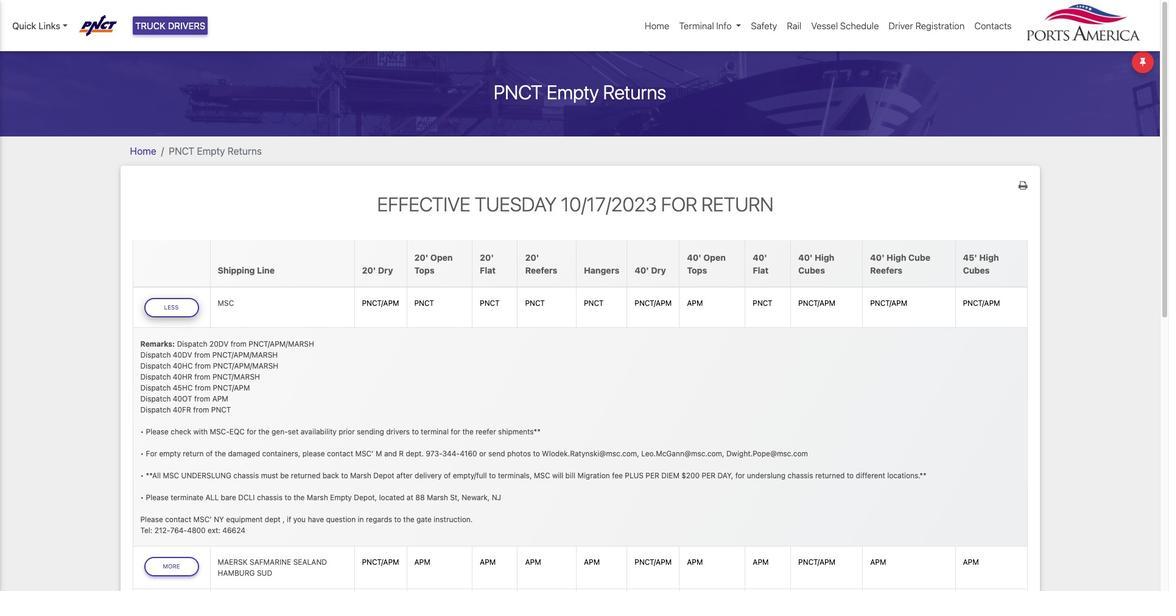 Task type: locate. For each thing, give the bounding box(es) containing it.
2 open from the left
[[704, 252, 726, 262]]

0 horizontal spatial reefers
[[526, 265, 558, 275]]

0 horizontal spatial msc
[[163, 471, 179, 480]]

2 cubes from the left
[[964, 265, 990, 275]]

tops
[[415, 265, 435, 275], [688, 265, 708, 275]]

dry for 40' dry
[[652, 265, 667, 275]]

tops for 40'
[[688, 265, 708, 275]]

msc' left 'm'
[[355, 449, 374, 458]]

• for • **all msc underslung chassis must be returned back to marsh depot after delivery of empty/full to terminals, msc will bill migration fee plus per diem $200 per day, for underslung chassis returned to different locations.**
[[140, 471, 144, 480]]

40' high cube reefers
[[871, 252, 931, 275]]

40' inside 40' flat
[[753, 252, 768, 262]]

cubes inside 40' high cubes
[[799, 265, 826, 275]]

leo.mcgann@msc.com,
[[642, 449, 725, 458]]

2 horizontal spatial empty
[[547, 80, 599, 103]]

344-
[[443, 449, 460, 458]]

0 horizontal spatial flat
[[480, 265, 496, 275]]

• left check
[[140, 427, 144, 436]]

1 horizontal spatial empty
[[330, 493, 352, 502]]

0 horizontal spatial home
[[130, 145, 156, 156]]

1 horizontal spatial flat
[[753, 265, 769, 275]]

dept
[[265, 515, 281, 524]]

2 horizontal spatial high
[[980, 252, 1000, 262]]

1 high from the left
[[815, 252, 835, 262]]

for
[[247, 427, 257, 436], [451, 427, 461, 436], [736, 471, 745, 480]]

3 • from the top
[[140, 471, 144, 480]]

vessel schedule link
[[807, 14, 884, 37]]

cubes inside "45' high cubes"
[[964, 265, 990, 275]]

contact up '764-'
[[165, 515, 191, 524]]

0 horizontal spatial open
[[431, 252, 453, 262]]

0 vertical spatial msc'
[[355, 449, 374, 458]]

vessel
[[812, 20, 839, 31]]

the left reefer
[[463, 427, 474, 436]]

40' flat
[[753, 252, 769, 275]]

open left 20' flat
[[431, 252, 453, 262]]

1 open from the left
[[431, 252, 453, 262]]

0 horizontal spatial returned
[[291, 471, 321, 480]]

for right the terminal
[[451, 427, 461, 436]]

0 horizontal spatial per
[[646, 471, 660, 480]]

20' for 20' open tops
[[415, 252, 429, 262]]

to right regards
[[395, 515, 401, 524]]

print image
[[1019, 180, 1028, 190]]

less button
[[144, 298, 199, 317]]

driver registration link
[[884, 14, 970, 37]]

1 horizontal spatial of
[[444, 471, 451, 480]]

1 vertical spatial please
[[146, 493, 169, 502]]

1 horizontal spatial reefers
[[871, 265, 903, 275]]

1 horizontal spatial returned
[[816, 471, 845, 480]]

1 horizontal spatial contact
[[327, 449, 353, 458]]

please up for
[[146, 427, 169, 436]]

1 tops from the left
[[415, 265, 435, 275]]

msc left will
[[534, 471, 551, 480]]

1 vertical spatial msc'
[[193, 515, 212, 524]]

please down **all
[[146, 493, 169, 502]]

high
[[815, 252, 835, 262], [887, 252, 907, 262], [980, 252, 1000, 262]]

returned
[[291, 471, 321, 480], [816, 471, 845, 480]]

flat
[[480, 265, 496, 275], [753, 265, 769, 275]]

40' right 40' open tops
[[753, 252, 768, 262]]

marsh
[[350, 471, 372, 480], [307, 493, 328, 502], [427, 493, 448, 502]]

bare
[[221, 493, 236, 502]]

1 horizontal spatial msc
[[218, 299, 234, 308]]

open inside 40' open tops
[[704, 252, 726, 262]]

2 tops from the left
[[688, 265, 708, 275]]

• please check with msc-eqc for the gen-set availability prior sending drivers to terminal for the reefer shipments**
[[140, 427, 541, 436]]

40' down the for
[[688, 252, 702, 262]]

2 • from the top
[[140, 449, 144, 458]]

20' for 20' flat
[[480, 252, 494, 262]]

973-
[[426, 449, 443, 458]]

1 • from the top
[[140, 427, 144, 436]]

open left 40' flat
[[704, 252, 726, 262]]

0 vertical spatial contact
[[327, 449, 353, 458]]

empty
[[159, 449, 181, 458]]

1 vertical spatial home link
[[130, 145, 156, 156]]

1 cubes from the left
[[799, 265, 826, 275]]

• please terminate all bare dcli chassis to the marsh empty depot, located at 88 marsh st, newark, nj
[[140, 493, 502, 502]]

0 horizontal spatial tops
[[415, 265, 435, 275]]

2 horizontal spatial for
[[736, 471, 745, 480]]

will
[[553, 471, 564, 480]]

high for 40' high cube reefers
[[887, 252, 907, 262]]

less
[[164, 304, 179, 311]]

gate
[[417, 515, 432, 524]]

to up nj
[[489, 471, 496, 480]]

0 horizontal spatial of
[[206, 449, 213, 458]]

dry left 40' open tops
[[652, 265, 667, 275]]

high for 45' high cubes
[[980, 252, 1000, 262]]

contact
[[327, 449, 353, 458], [165, 515, 191, 524]]

dry left 20' open tops
[[378, 265, 393, 275]]

of right delivery
[[444, 471, 451, 480]]

2 dry from the left
[[652, 265, 667, 275]]

88
[[416, 493, 425, 502]]

tops right 20' dry
[[415, 265, 435, 275]]

20dv
[[210, 339, 229, 348]]

• left **all
[[140, 471, 144, 480]]

please for terminate
[[146, 493, 169, 502]]

40' inside 40' open tops
[[688, 252, 702, 262]]

truck
[[135, 20, 166, 31]]

2 reefers from the left
[[871, 265, 903, 275]]

40' left cube
[[871, 252, 885, 262]]

prior
[[339, 427, 355, 436]]

marsh up have
[[307, 493, 328, 502]]

0 horizontal spatial pnct empty returns
[[169, 145, 262, 156]]

cube
[[909, 252, 931, 262]]

delivery
[[415, 471, 442, 480]]

msc' inside the please contact msc' ny equipment dept , if you have question in regards to the gate instruction. tel: 212-764-4800 ext: 46624
[[193, 515, 212, 524]]

1 vertical spatial pnct empty returns
[[169, 145, 262, 156]]

home
[[645, 20, 670, 31], [130, 145, 156, 156]]

contact down • please check with msc-eqc for the gen-set availability prior sending drivers to terminal for the reefer shipments**
[[327, 449, 353, 458]]

1 vertical spatial contact
[[165, 515, 191, 524]]

drivers
[[386, 427, 410, 436]]

to right "drivers"
[[412, 427, 419, 436]]

2 flat from the left
[[753, 265, 769, 275]]

schedule
[[841, 20, 880, 31]]

please inside the please contact msc' ny equipment dept , if you have question in regards to the gate instruction. tel: 212-764-4800 ext: 46624
[[140, 515, 163, 524]]

instruction.
[[434, 515, 473, 524]]

home link
[[640, 14, 675, 37], [130, 145, 156, 156]]

from right 40hr
[[195, 372, 211, 381]]

or
[[480, 449, 487, 458]]

tops inside 40' open tops
[[688, 265, 708, 275]]

2 vertical spatial empty
[[330, 493, 352, 502]]

safmarine
[[250, 558, 291, 567]]

40' open tops
[[688, 252, 726, 275]]

•
[[140, 427, 144, 436], [140, 449, 144, 458], [140, 471, 144, 480], [140, 493, 144, 502]]

20' inside 20' open tops
[[415, 252, 429, 262]]

0 horizontal spatial dry
[[378, 265, 393, 275]]

0 vertical spatial home link
[[640, 14, 675, 37]]

0 horizontal spatial home link
[[130, 145, 156, 156]]

2 high from the left
[[887, 252, 907, 262]]

40' inside 40' high cube reefers
[[871, 252, 885, 262]]

rail link
[[783, 14, 807, 37]]

returned left different
[[816, 471, 845, 480]]

tops inside 20' open tops
[[415, 265, 435, 275]]

• for • please terminate all bare dcli chassis to the marsh empty depot, located at 88 marsh st, newark, nj
[[140, 493, 144, 502]]

from right 40dv
[[194, 350, 210, 359]]

high for 40' high cubes
[[815, 252, 835, 262]]

reefers
[[526, 265, 558, 275], [871, 265, 903, 275]]

3 high from the left
[[980, 252, 1000, 262]]

4 • from the top
[[140, 493, 144, 502]]

the left gate
[[404, 515, 415, 524]]

flat right 40' open tops
[[753, 265, 769, 275]]

0 horizontal spatial cubes
[[799, 265, 826, 275]]

0 horizontal spatial msc'
[[193, 515, 212, 524]]

pnct/apm/marsh
[[249, 339, 314, 348], [212, 350, 278, 359], [213, 361, 279, 370]]

m
[[376, 449, 382, 458]]

reefers inside 40' high cube reefers
[[871, 265, 903, 275]]

cubes down 45'
[[964, 265, 990, 275]]

cubes
[[799, 265, 826, 275], [964, 265, 990, 275]]

0 vertical spatial pnct/apm/marsh
[[249, 339, 314, 348]]

must
[[261, 471, 278, 480]]

open for 40' open tops
[[704, 252, 726, 262]]

**all
[[146, 471, 161, 480]]

1 horizontal spatial per
[[702, 471, 716, 480]]

hamburg
[[218, 569, 255, 578]]

0 vertical spatial returns
[[604, 80, 667, 103]]

msc-
[[210, 427, 230, 436]]

chassis down must
[[257, 493, 283, 502]]

msc'
[[355, 449, 374, 458], [193, 515, 212, 524]]

ext:
[[208, 526, 221, 535]]

dispatch
[[177, 339, 208, 348], [140, 350, 171, 359], [140, 361, 171, 370], [140, 372, 171, 381], [140, 383, 171, 392], [140, 394, 171, 403], [140, 405, 171, 414]]

cubes for 40'
[[799, 265, 826, 275]]

2 per from the left
[[702, 471, 716, 480]]

40' right 40' flat
[[799, 252, 813, 262]]

0 horizontal spatial contact
[[165, 515, 191, 524]]

cubes right 40' flat
[[799, 265, 826, 275]]

per left diem
[[646, 471, 660, 480]]

0 horizontal spatial high
[[815, 252, 835, 262]]

terminal
[[421, 427, 449, 436]]

per left day,
[[702, 471, 716, 480]]

photos
[[508, 449, 531, 458]]

high inside 40' high cubes
[[815, 252, 835, 262]]

in
[[358, 515, 364, 524]]

tel:
[[140, 526, 153, 535]]

terminal info link
[[675, 14, 747, 37]]

40' right the hangers
[[635, 265, 649, 275]]

driver
[[889, 20, 914, 31]]

1 horizontal spatial returns
[[604, 80, 667, 103]]

of
[[206, 449, 213, 458], [444, 471, 451, 480]]

20' inside 20' flat
[[480, 252, 494, 262]]

40hc
[[173, 361, 193, 370]]

msc' up 4800
[[193, 515, 212, 524]]

46624
[[223, 526, 246, 535]]

20' inside 20' reefers
[[526, 252, 539, 262]]

1 horizontal spatial high
[[887, 252, 907, 262]]

40' inside 40' high cubes
[[799, 252, 813, 262]]

1 horizontal spatial open
[[704, 252, 726, 262]]

• for • please check with msc-eqc for the gen-set availability prior sending drivers to terminal for the reefer shipments**
[[140, 427, 144, 436]]

0 horizontal spatial empty
[[197, 145, 225, 156]]

tops right 40' dry at the top
[[688, 265, 708, 275]]

2 vertical spatial please
[[140, 515, 163, 524]]

• for •  for empty return of the damaged containers, please contact msc' m and r dept. 973-344-4160 or send photos  to wlodek.ratynski@msc.com, leo.mcgann@msc.com, dwight.pope@msc.com
[[140, 449, 144, 458]]

flat for 40' flat
[[753, 265, 769, 275]]

of right return
[[206, 449, 213, 458]]

please up tel:
[[140, 515, 163, 524]]

0 vertical spatial pnct empty returns
[[494, 80, 667, 103]]

to inside the please contact msc' ny equipment dept , if you have question in regards to the gate instruction. tel: 212-764-4800 ext: 46624
[[395, 515, 401, 524]]

newark,
[[462, 493, 490, 502]]

flat left 20' reefers
[[480, 265, 496, 275]]

for
[[662, 192, 698, 215]]

all
[[206, 493, 219, 502]]

1 horizontal spatial cubes
[[964, 265, 990, 275]]

equipment
[[226, 515, 263, 524]]

1 flat from the left
[[480, 265, 496, 275]]

pnct empty returns
[[494, 80, 667, 103], [169, 145, 262, 156]]

0 vertical spatial please
[[146, 427, 169, 436]]

45hc
[[173, 383, 193, 392]]

• left for
[[140, 449, 144, 458]]

msc right **all
[[163, 471, 179, 480]]

0 horizontal spatial returns
[[228, 145, 262, 156]]

and
[[384, 449, 397, 458]]

from right 40hc
[[195, 361, 211, 370]]

returned right be
[[291, 471, 321, 480]]

0 vertical spatial home
[[645, 20, 670, 31]]

dry for 20' dry
[[378, 265, 393, 275]]

high inside 40' high cube reefers
[[887, 252, 907, 262]]

fee
[[612, 471, 623, 480]]

for right day,
[[736, 471, 745, 480]]

please
[[146, 427, 169, 436], [146, 493, 169, 502], [140, 515, 163, 524]]

marsh right '88'
[[427, 493, 448, 502]]

1 horizontal spatial dry
[[652, 265, 667, 275]]

1 dry from the left
[[378, 265, 393, 275]]

dry
[[378, 265, 393, 275], [652, 265, 667, 275]]

msc down shipping
[[218, 299, 234, 308]]

marsh up depot,
[[350, 471, 372, 480]]

the up you
[[294, 493, 305, 502]]

open inside 20' open tops
[[431, 252, 453, 262]]

more
[[163, 563, 180, 570]]

1 horizontal spatial home
[[645, 20, 670, 31]]

• **all msc underslung chassis must be returned back to marsh depot after delivery of empty/full to terminals, msc will bill migration fee plus per diem $200 per day, for underslung chassis returned to different locations.**
[[140, 471, 927, 480]]

return
[[702, 192, 774, 215]]

1 horizontal spatial home link
[[640, 14, 675, 37]]

1 horizontal spatial tops
[[688, 265, 708, 275]]

high inside "45' high cubes"
[[980, 252, 1000, 262]]

• up tel:
[[140, 493, 144, 502]]

contact inside the please contact msc' ny equipment dept , if you have question in regards to the gate instruction. tel: 212-764-4800 ext: 46624
[[165, 515, 191, 524]]

per
[[646, 471, 660, 480], [702, 471, 716, 480]]

for right eqc
[[247, 427, 257, 436]]

40' for 40' dry
[[635, 265, 649, 275]]

pnct/marsh
[[213, 372, 260, 381]]

open for 20' open tops
[[431, 252, 453, 262]]



Task type: describe. For each thing, give the bounding box(es) containing it.
day,
[[718, 471, 734, 480]]

0 horizontal spatial marsh
[[307, 493, 328, 502]]

different
[[856, 471, 886, 480]]

nj
[[492, 493, 502, 502]]

wlodek.ratynski@msc.com,
[[542, 449, 640, 458]]

terminals,
[[498, 471, 532, 480]]

chassis right underslung on the bottom of page
[[788, 471, 814, 480]]

regards
[[366, 515, 393, 524]]

if
[[287, 515, 291, 524]]

driver registration
[[889, 20, 965, 31]]

located
[[379, 493, 405, 502]]

from right 45hc on the bottom
[[195, 383, 211, 392]]

from right 40ot
[[194, 394, 210, 403]]

please contact msc' ny equipment dept , if you have question in regards to the gate instruction. tel: 212-764-4800 ext: 46624
[[140, 515, 473, 535]]

set
[[288, 427, 299, 436]]

be
[[280, 471, 289, 480]]

to up if
[[285, 493, 292, 502]]

2 horizontal spatial msc
[[534, 471, 551, 480]]

$200
[[682, 471, 700, 480]]

40' for 40' open tops
[[688, 252, 702, 262]]

0 vertical spatial of
[[206, 449, 213, 458]]

764-
[[170, 526, 187, 535]]

shipments**
[[499, 427, 541, 436]]

containers,
[[262, 449, 301, 458]]

1 reefers from the left
[[526, 265, 558, 275]]

20' for 20' reefers
[[526, 252, 539, 262]]

1 horizontal spatial pnct empty returns
[[494, 80, 667, 103]]

20' flat
[[480, 252, 496, 275]]

from right 40fr
[[193, 405, 209, 414]]

pnct inside the remarks: dispatch 20dv from pnct/apm/marsh dispatch 40dv from pnct/apm/marsh dispatch 40hc from pnct/apm/marsh dispatch 40hr from pnct/marsh dispatch 45hc from pnct/apm dispatch 40ot from apm dispatch 40fr from pnct
[[211, 405, 231, 414]]

drivers
[[168, 20, 206, 31]]

info
[[717, 20, 732, 31]]

migration
[[578, 471, 610, 480]]

r
[[399, 449, 404, 458]]

the down msc-
[[215, 449, 226, 458]]

20' reefers
[[526, 252, 558, 275]]

please
[[303, 449, 325, 458]]

to right the photos
[[533, 449, 540, 458]]

1 vertical spatial of
[[444, 471, 451, 480]]

2 horizontal spatial marsh
[[427, 493, 448, 502]]

rail
[[787, 20, 802, 31]]

cubes for 45'
[[964, 265, 990, 275]]

tops for 20'
[[415, 265, 435, 275]]

40' for 40' high cubes
[[799, 252, 813, 262]]

safety
[[752, 20, 778, 31]]

quick
[[12, 20, 36, 31]]

40dv
[[173, 350, 192, 359]]

10/17/2023
[[561, 192, 657, 215]]

maersk safmarine sealand hamburg sud
[[218, 558, 327, 578]]

for
[[146, 449, 157, 458]]

pnct/apm inside the remarks: dispatch 20dv from pnct/apm/marsh dispatch 40dv from pnct/apm/marsh dispatch 40hc from pnct/apm/marsh dispatch 40hr from pnct/marsh dispatch 45hc from pnct/apm dispatch 40ot from apm dispatch 40fr from pnct
[[213, 383, 250, 392]]

terminate
[[171, 493, 204, 502]]

contacts
[[975, 20, 1012, 31]]

bill
[[566, 471, 576, 480]]

1 per from the left
[[646, 471, 660, 480]]

0 horizontal spatial for
[[247, 427, 257, 436]]

20' for 20' dry
[[362, 265, 376, 275]]

2 vertical spatial pnct/apm/marsh
[[213, 361, 279, 370]]

st,
[[450, 493, 460, 502]]

eqc
[[230, 427, 245, 436]]

availability
[[301, 427, 337, 436]]

safety link
[[747, 14, 783, 37]]

please for check
[[146, 427, 169, 436]]

chassis up dcli
[[234, 471, 259, 480]]

1 returned from the left
[[291, 471, 321, 480]]

to left different
[[848, 471, 854, 480]]

from right "20dv"
[[231, 339, 247, 348]]

plus
[[625, 471, 644, 480]]

back
[[323, 471, 339, 480]]

45'
[[964, 252, 978, 262]]

1 horizontal spatial msc'
[[355, 449, 374, 458]]

damaged
[[228, 449, 260, 458]]

to right back at the left bottom
[[341, 471, 348, 480]]

212-
[[155, 526, 170, 535]]

40' for 40' high cube reefers
[[871, 252, 885, 262]]

remarks: dispatch 20dv from pnct/apm/marsh dispatch 40dv from pnct/apm/marsh dispatch 40hc from pnct/apm/marsh dispatch 40hr from pnct/marsh dispatch 45hc from pnct/apm dispatch 40ot from apm dispatch 40fr from pnct
[[140, 339, 314, 414]]

apm inside the remarks: dispatch 20dv from pnct/apm/marsh dispatch 40dv from pnct/apm/marsh dispatch 40hc from pnct/apm/marsh dispatch 40hr from pnct/marsh dispatch 45hc from pnct/apm dispatch 40ot from apm dispatch 40fr from pnct
[[212, 394, 228, 403]]

dcli
[[238, 493, 255, 502]]

4160
[[460, 449, 477, 458]]

the left gen-
[[259, 427, 270, 436]]

the inside the please contact msc' ny equipment dept , if you have question in regards to the gate instruction. tel: 212-764-4800 ext: 46624
[[404, 515, 415, 524]]

4800
[[187, 526, 206, 535]]

have
[[308, 515, 324, 524]]

shipping
[[218, 265, 255, 275]]

1 vertical spatial empty
[[197, 145, 225, 156]]

0 vertical spatial empty
[[547, 80, 599, 103]]

1 horizontal spatial for
[[451, 427, 461, 436]]

depot,
[[354, 493, 377, 502]]

at
[[407, 493, 414, 502]]

depot
[[374, 471, 395, 480]]

contacts link
[[970, 14, 1017, 37]]

registration
[[916, 20, 965, 31]]

quick links
[[12, 20, 60, 31]]

dept.
[[406, 449, 424, 458]]

1 vertical spatial home
[[130, 145, 156, 156]]

ny
[[214, 515, 224, 524]]

40fr
[[173, 405, 191, 414]]

line
[[257, 265, 275, 275]]

shipping line
[[218, 265, 275, 275]]

40' for 40' flat
[[753, 252, 768, 262]]

flat for 20' flat
[[480, 265, 496, 275]]

1 horizontal spatial marsh
[[350, 471, 372, 480]]

quick links link
[[12, 19, 67, 33]]

question
[[326, 515, 356, 524]]

40hr
[[173, 372, 192, 381]]

•  for empty return of the damaged containers, please contact msc' m and r dept. 973-344-4160 or send photos  to wlodek.ratynski@msc.com, leo.mcgann@msc.com, dwight.pope@msc.com
[[140, 449, 809, 458]]

40ot
[[173, 394, 192, 403]]

1 vertical spatial returns
[[228, 145, 262, 156]]

2 returned from the left
[[816, 471, 845, 480]]

1 vertical spatial pnct/apm/marsh
[[212, 350, 278, 359]]

check
[[171, 427, 191, 436]]

with
[[193, 427, 208, 436]]

more button
[[144, 557, 199, 576]]

20' dry
[[362, 265, 393, 275]]

sud
[[257, 569, 272, 578]]

return
[[183, 449, 204, 458]]

gen-
[[272, 427, 288, 436]]



Task type: vqa. For each thing, say whether or not it's contained in the screenshot.
• for •  For empty return of the damaged containers, please contact MSC' M and R dept. 973-344-4160 or send photos  to Wlodek.Ratynski@msc.com, Leo.McGann@msc.com, Dwight.Pope@msc.com
yes



